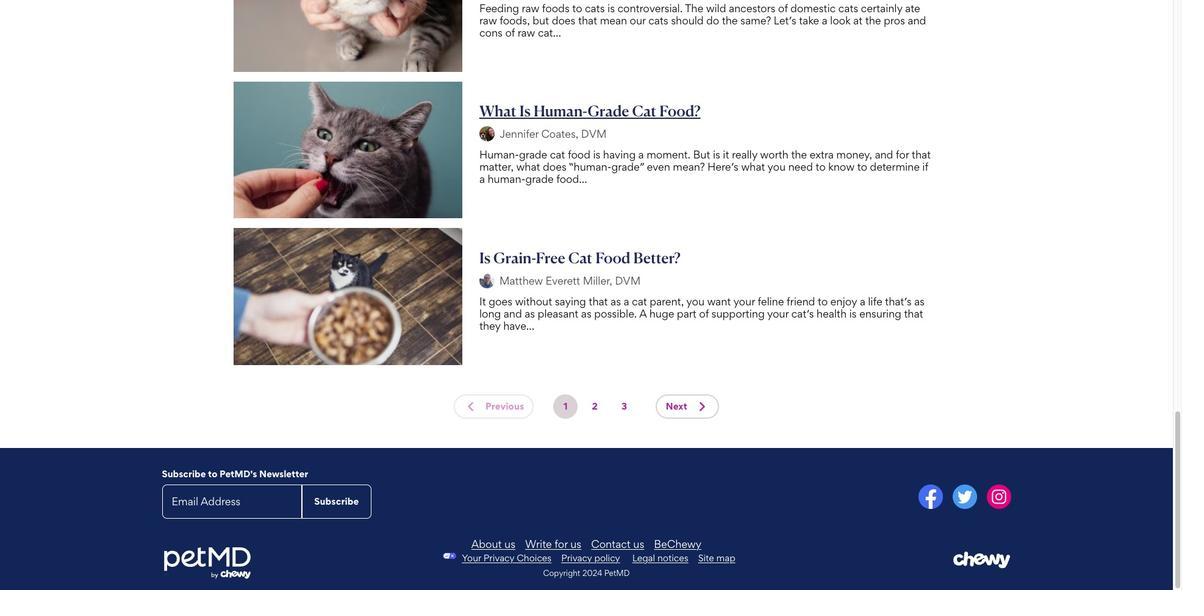 Task type: vqa. For each thing, say whether or not it's contained in the screenshot.
'you' to the left
yes



Task type: describe. For each thing, give the bounding box(es) containing it.
about us link
[[472, 538, 516, 551]]

0 horizontal spatial the
[[722, 14, 738, 27]]

life
[[868, 295, 883, 308]]

subscribe to petmd's newsletter
[[162, 469, 308, 480]]

bechewy link
[[654, 538, 702, 551]]

next
[[666, 401, 688, 412]]

here's
[[708, 161, 739, 173]]

my privacy choices image
[[438, 553, 462, 559]]

and inside the it goes without saying that as a cat parent, you want your feline friend to enjoy a life that's as long and as pleasant as possible. a huge part of supporting your cat's health is ensuring that they have...
[[504, 308, 522, 320]]

copyright
[[543, 569, 580, 578]]

raw left the cat...
[[518, 26, 535, 39]]

about us
[[472, 538, 516, 551]]

contact us
[[591, 538, 644, 551]]

does inside 'human-grade cat food is having a moment. but is it really worth the extra money, and for that matter, what does "human-grade" even mean? here's what you need to know to determine if a human-grade food...'
[[543, 161, 567, 173]]

1 horizontal spatial cats
[[649, 14, 669, 27]]

but
[[533, 14, 549, 27]]

map
[[717, 553, 736, 564]]

jennifer
[[500, 127, 539, 140]]

2 privacy from the left
[[561, 553, 592, 564]]

is grain-free cat food better?
[[479, 249, 681, 267]]

food...
[[556, 173, 587, 186]]

copyright 2024 petmd
[[543, 569, 630, 578]]

money,
[[837, 148, 872, 161]]

is inside feeding raw foods to cats is controversial. the wild ancestors of domestic cats certainly ate raw foods, but does that mean our cats should do the same? let's take a look at the pros and cons of raw cat...
[[608, 2, 615, 14]]

free
[[536, 249, 565, 267]]

goes
[[489, 295, 513, 308]]

ancestors
[[729, 2, 776, 14]]

legal
[[632, 553, 655, 564]]

cat's
[[792, 308, 814, 320]]

to right know
[[858, 161, 867, 173]]

look
[[830, 14, 851, 27]]

everett
[[546, 274, 580, 287]]

domestic
[[791, 2, 836, 14]]

take
[[799, 14, 819, 27]]

1 privacy from the left
[[484, 553, 514, 564]]

it
[[479, 295, 486, 308]]

determine
[[870, 161, 920, 173]]

extra
[[810, 148, 834, 161]]

policy
[[595, 553, 620, 564]]

0 vertical spatial grade
[[519, 148, 547, 161]]

supporting
[[712, 308, 765, 320]]

a left life
[[860, 295, 866, 308]]

saying
[[555, 295, 586, 308]]

subscribe button
[[302, 485, 371, 519]]

need
[[789, 161, 813, 173]]

our
[[630, 14, 646, 27]]

next link
[[656, 395, 719, 419]]

part
[[677, 308, 697, 320]]

you inside the it goes without saying that as a cat parent, you want your feline friend to enjoy a life that's as long and as pleasant as possible. a huge part of supporting your cat's health is ensuring that they have...
[[687, 295, 705, 308]]

chewy logo image
[[953, 551, 1011, 569]]

your privacy choices link
[[462, 553, 552, 564]]

1 vertical spatial for
[[555, 538, 568, 551]]

to left petmd's
[[208, 469, 217, 480]]

matthew everett miller, dvm
[[500, 274, 641, 287]]

know
[[829, 161, 855, 173]]

grade
[[588, 102, 629, 120]]

health
[[817, 308, 847, 320]]

feeding
[[479, 2, 519, 14]]

site map link
[[698, 553, 736, 564]]

1 vertical spatial dvm
[[615, 274, 641, 287]]

1 vertical spatial of
[[505, 26, 515, 39]]

food?
[[660, 102, 701, 120]]

without
[[515, 295, 552, 308]]

0 horizontal spatial your
[[734, 295, 755, 308]]

you inside 'human-grade cat food is having a moment. but is it really worth the extra money, and for that matter, what does "human-grade" even mean? here's what you need to know to determine if a human-grade food...'
[[768, 161, 786, 173]]

a left even
[[639, 148, 644, 161]]

1 vertical spatial grade
[[526, 173, 554, 186]]

as right pleasant
[[581, 308, 592, 320]]

is right food
[[593, 148, 601, 161]]

but
[[693, 148, 710, 161]]

and inside 'human-grade cat food is having a moment. but is it really worth the extra money, and for that matter, what does "human-grade" even mean? here's what you need to know to determine if a human-grade food...'
[[875, 148, 893, 161]]

huge
[[650, 308, 674, 320]]

notices
[[658, 553, 689, 564]]

even
[[647, 161, 670, 173]]

facebook image
[[918, 485, 943, 509]]

better?
[[634, 249, 681, 267]]

write for us
[[525, 538, 582, 551]]

cat inside the it goes without saying that as a cat parent, you want your feline friend to enjoy a life that's as long and as pleasant as possible. a huge part of supporting your cat's health is ensuring that they have...
[[632, 295, 647, 308]]

2024
[[582, 569, 602, 578]]

1 horizontal spatial cat
[[632, 102, 657, 120]]

your privacy choices
[[462, 553, 552, 564]]

same?
[[741, 14, 771, 27]]

choices
[[517, 553, 552, 564]]

raw left foods,
[[479, 14, 497, 27]]

want
[[707, 295, 731, 308]]

that's
[[885, 295, 912, 308]]

by image for what
[[479, 127, 495, 142]]

twitter image
[[953, 485, 977, 509]]

matthew
[[500, 274, 543, 287]]

it goes without saying that as a cat parent, you want your feline friend to enjoy a life that's as long and as pleasant as possible. a huge part of supporting your cat's health is ensuring that they have...
[[479, 295, 925, 333]]

petmd's
[[220, 469, 257, 480]]

2 us from the left
[[571, 538, 582, 551]]

0 horizontal spatial is
[[479, 249, 491, 267]]

friend
[[787, 295, 815, 308]]

moment.
[[647, 148, 691, 161]]

us for about us
[[505, 538, 516, 551]]

have...
[[503, 320, 535, 333]]

contact us link
[[591, 538, 644, 551]]

legal notices
[[632, 553, 689, 564]]

having
[[603, 148, 636, 161]]

legal notices link
[[632, 553, 689, 564]]

miller,
[[583, 274, 612, 287]]

jennifer coates, dvm
[[500, 127, 607, 140]]

3
[[622, 401, 627, 412]]



Task type: locate. For each thing, give the bounding box(es) containing it.
0 vertical spatial of
[[778, 2, 788, 14]]

is up jennifer
[[520, 102, 531, 120]]

raw left foods
[[522, 2, 540, 14]]

0 vertical spatial human-
[[534, 102, 588, 120]]

the
[[722, 14, 738, 27], [866, 14, 881, 27], [791, 148, 807, 161]]

write for us link
[[525, 538, 582, 551]]

worth
[[760, 148, 789, 161]]

you
[[768, 161, 786, 173], [687, 295, 705, 308]]

0 horizontal spatial what
[[516, 161, 540, 173]]

human- up human-
[[479, 148, 519, 161]]

0 vertical spatial subscribe
[[162, 469, 206, 480]]

by image down what
[[479, 127, 495, 142]]

us up legal
[[633, 538, 644, 551]]

1 horizontal spatial is
[[520, 102, 531, 120]]

grade"
[[612, 161, 644, 173]]

should
[[671, 14, 704, 27]]

write
[[525, 538, 552, 551]]

for right write on the left of the page
[[555, 538, 568, 551]]

possible.
[[594, 308, 637, 320]]

privacy down about us "link"
[[484, 553, 514, 564]]

cat up matthew everett miller, dvm at the top of page
[[568, 249, 593, 267]]

1 vertical spatial subscribe
[[314, 496, 359, 508]]

cat
[[632, 102, 657, 120], [568, 249, 593, 267]]

human- inside 'human-grade cat food is having a moment. but is it really worth the extra money, and for that matter, what does "human-grade" even mean? here's what you need to know to determine if a human-grade food...'
[[479, 148, 519, 161]]

a left human-
[[479, 173, 485, 186]]

parent,
[[650, 295, 684, 308]]

as down miller,
[[611, 295, 621, 308]]

enjoy
[[831, 295, 857, 308]]

0 vertical spatial and
[[908, 14, 926, 27]]

0 horizontal spatial human-
[[479, 148, 519, 161]]

is
[[608, 2, 615, 14], [593, 148, 601, 161], [713, 148, 720, 161], [850, 308, 857, 320]]

1 horizontal spatial what
[[741, 161, 765, 173]]

1 horizontal spatial and
[[875, 148, 893, 161]]

"human-
[[569, 161, 612, 173]]

to
[[572, 2, 582, 14], [816, 161, 826, 173], [858, 161, 867, 173], [818, 295, 828, 308], [208, 469, 217, 480]]

1 horizontal spatial subscribe
[[314, 496, 359, 508]]

ensuring
[[860, 308, 902, 320]]

1 horizontal spatial us
[[571, 538, 582, 551]]

that inside feeding raw foods to cats is controversial. the wild ancestors of domestic cats certainly ate raw foods, but does that mean our cats should do the same? let's take a look at the pros and cons of raw cat...
[[578, 14, 597, 27]]

of
[[778, 2, 788, 14], [505, 26, 515, 39], [699, 308, 709, 320]]

what right it
[[741, 161, 765, 173]]

0 vertical spatial you
[[768, 161, 786, 173]]

subscribe inside button
[[314, 496, 359, 508]]

petmd home image
[[162, 546, 252, 581]]

0 vertical spatial does
[[552, 14, 576, 27]]

by image
[[479, 127, 495, 142], [479, 273, 495, 289]]

site
[[698, 553, 714, 564]]

dvm
[[581, 127, 607, 140], [615, 274, 641, 287]]

human-
[[534, 102, 588, 120], [479, 148, 519, 161]]

human- up coates,
[[534, 102, 588, 120]]

us up 'your privacy choices'
[[505, 538, 516, 551]]

to right foods
[[572, 2, 582, 14]]

that inside 'human-grade cat food is having a moment. but is it really worth the extra money, and for that matter, what does "human-grade" even mean? here's what you need to know to determine if a human-grade food...'
[[912, 148, 931, 161]]

0 horizontal spatial of
[[505, 26, 515, 39]]

about
[[472, 538, 502, 551]]

cats right foods
[[585, 2, 605, 14]]

is right health
[[850, 308, 857, 320]]

cons
[[479, 26, 503, 39]]

the right do
[[722, 14, 738, 27]]

your
[[462, 553, 481, 564]]

dvm down the what is human-grade cat food?
[[581, 127, 607, 140]]

at
[[854, 14, 863, 27]]

food
[[596, 249, 631, 267]]

1 horizontal spatial the
[[791, 148, 807, 161]]

does left food
[[543, 161, 567, 173]]

0 vertical spatial cat
[[632, 102, 657, 120]]

1 vertical spatial cat
[[632, 295, 647, 308]]

to left enjoy
[[818, 295, 828, 308]]

that
[[578, 14, 597, 27], [912, 148, 931, 161], [589, 295, 608, 308], [904, 308, 923, 320]]

privacy
[[484, 553, 514, 564], [561, 553, 592, 564]]

0 horizontal spatial for
[[555, 538, 568, 551]]

you left want
[[687, 295, 705, 308]]

1 us from the left
[[505, 538, 516, 551]]

a
[[822, 14, 828, 27], [639, 148, 644, 161], [479, 173, 485, 186], [624, 295, 629, 308], [860, 295, 866, 308]]

grade left food...
[[526, 173, 554, 186]]

privacy policy link
[[561, 553, 620, 564]]

0 horizontal spatial dvm
[[581, 127, 607, 140]]

2 horizontal spatial of
[[778, 2, 788, 14]]

1 vertical spatial human-
[[479, 148, 519, 161]]

is left it
[[713, 148, 720, 161]]

1 vertical spatial by image
[[479, 273, 495, 289]]

and inside feeding raw foods to cats is controversial. the wild ancestors of domestic cats certainly ate raw foods, but does that mean our cats should do the same? let's take a look at the pros and cons of raw cat...
[[908, 14, 926, 27]]

1 horizontal spatial cat
[[632, 295, 647, 308]]

0 vertical spatial for
[[896, 148, 909, 161]]

privacy policy
[[561, 553, 620, 564]]

0 vertical spatial dvm
[[581, 127, 607, 140]]

really
[[732, 148, 758, 161]]

1 horizontal spatial your
[[767, 308, 789, 320]]

if
[[923, 161, 928, 173]]

does inside feeding raw foods to cats is controversial. the wild ancestors of domestic cats certainly ate raw foods, but does that mean our cats should do the same? let's take a look at the pros and cons of raw cat...
[[552, 14, 576, 27]]

for left if
[[896, 148, 909, 161]]

cats
[[585, 2, 605, 14], [839, 2, 858, 14], [649, 14, 669, 27]]

for
[[896, 148, 909, 161], [555, 538, 568, 551]]

2 by image from the top
[[479, 273, 495, 289]]

cat...
[[538, 26, 561, 39]]

petmd
[[604, 569, 630, 578]]

us up privacy policy
[[571, 538, 582, 551]]

to right 'need' at top right
[[816, 161, 826, 173]]

you left 'need' at top right
[[768, 161, 786, 173]]

to inside feeding raw foods to cats is controversial. the wild ancestors of domestic cats certainly ate raw foods, but does that mean our cats should do the same? let's take a look at the pros and cons of raw cat...
[[572, 2, 582, 14]]

it
[[723, 148, 729, 161]]

the
[[685, 2, 704, 14]]

1 horizontal spatial of
[[699, 308, 709, 320]]

mean
[[600, 14, 627, 27]]

does right but on the top
[[552, 14, 576, 27]]

as left pleasant
[[525, 308, 535, 320]]

1 horizontal spatial for
[[896, 148, 909, 161]]

None email field
[[162, 485, 302, 519]]

2 horizontal spatial cats
[[839, 2, 858, 14]]

is left grain-
[[479, 249, 491, 267]]

2 horizontal spatial us
[[633, 538, 644, 551]]

0 vertical spatial is
[[520, 102, 531, 120]]

1 vertical spatial is
[[479, 249, 491, 267]]

1 by image from the top
[[479, 127, 495, 142]]

the inside 'human-grade cat food is having a moment. but is it really worth the extra money, and for that matter, what does "human-grade" even mean? here's what you need to know to determine if a human-grade food...'
[[791, 148, 807, 161]]

your
[[734, 295, 755, 308], [767, 308, 789, 320]]

0 vertical spatial by image
[[479, 127, 495, 142]]

0 horizontal spatial you
[[687, 295, 705, 308]]

your right want
[[734, 295, 755, 308]]

2 what from the left
[[741, 161, 765, 173]]

1 what from the left
[[516, 161, 540, 173]]

pleasant
[[538, 308, 579, 320]]

human-grade cat food is having a moment. but is it really worth the extra money, and for that matter, what does "human-grade" even mean? here's what you need to know to determine if a human-grade food...
[[479, 148, 931, 186]]

0 horizontal spatial us
[[505, 538, 516, 551]]

2
[[592, 401, 598, 412]]

1 vertical spatial you
[[687, 295, 705, 308]]

cat left huge at the bottom of page
[[632, 295, 647, 308]]

matter,
[[479, 161, 514, 173]]

instagram image
[[987, 485, 1011, 509]]

0 horizontal spatial subscribe
[[162, 469, 206, 480]]

1 horizontal spatial dvm
[[615, 274, 641, 287]]

1 vertical spatial cat
[[568, 249, 593, 267]]

as right that's
[[915, 295, 925, 308]]

what right 'matter,'
[[516, 161, 540, 173]]

mean?
[[673, 161, 705, 173]]

3 link
[[612, 395, 637, 419]]

a right 'take'
[[822, 14, 828, 27]]

of right cons
[[505, 26, 515, 39]]

and right long on the bottom of the page
[[504, 308, 522, 320]]

to inside the it goes without saying that as a cat parent, you want your feline friend to enjoy a life that's as long and as pleasant as possible. a huge part of supporting your cat's health is ensuring that they have...
[[818, 295, 828, 308]]

controversial.
[[618, 2, 683, 14]]

do
[[707, 14, 719, 27]]

food
[[568, 148, 591, 161]]

a left the a
[[624, 295, 629, 308]]

social element
[[591, 485, 1011, 512]]

feeding raw foods to cats is controversial. the wild ancestors of domestic cats certainly ate raw foods, but does that mean our cats should do the same? let's take a look at the pros and cons of raw cat... link
[[229, 0, 945, 72]]

cats left "certainly"
[[839, 2, 858, 14]]

is inside the it goes without saying that as a cat parent, you want your feline friend to enjoy a life that's as long and as pleasant as possible. a huge part of supporting your cat's health is ensuring that they have...
[[850, 308, 857, 320]]

privacy element
[[438, 553, 620, 564]]

2 vertical spatial of
[[699, 308, 709, 320]]

cat down coates,
[[550, 148, 565, 161]]

us
[[505, 538, 516, 551], [571, 538, 582, 551], [633, 538, 644, 551]]

and
[[908, 14, 926, 27], [875, 148, 893, 161], [504, 308, 522, 320]]

0 horizontal spatial cat
[[550, 148, 565, 161]]

and right pros
[[908, 14, 926, 27]]

subscribe for subscribe to petmd's newsletter
[[162, 469, 206, 480]]

2 horizontal spatial the
[[866, 14, 881, 27]]

of inside the it goes without saying that as a cat parent, you want your feline friend to enjoy a life that's as long and as pleasant as possible. a huge part of supporting your cat's health is ensuring that they have...
[[699, 308, 709, 320]]

subscribe for subscribe
[[314, 496, 359, 508]]

human-
[[488, 173, 526, 186]]

for inside 'human-grade cat food is having a moment. but is it really worth the extra money, and for that matter, what does "human-grade" even mean? here's what you need to know to determine if a human-grade food...'
[[896, 148, 909, 161]]

legal element
[[632, 553, 736, 564]]

dvm down food
[[615, 274, 641, 287]]

foods
[[542, 2, 570, 14]]

us for contact us
[[633, 538, 644, 551]]

your left cat's
[[767, 308, 789, 320]]

cats right 'our' on the top right of page
[[649, 14, 669, 27]]

cat inside 'human-grade cat food is having a moment. but is it really worth the extra money, and for that matter, what does "human-grade" even mean? here's what you need to know to determine if a human-grade food...'
[[550, 148, 565, 161]]

0 vertical spatial cat
[[550, 148, 565, 161]]

0 horizontal spatial cat
[[568, 249, 593, 267]]

1 horizontal spatial you
[[768, 161, 786, 173]]

1 horizontal spatial privacy
[[561, 553, 592, 564]]

cat left food? on the top right of page
[[632, 102, 657, 120]]

the left extra
[[791, 148, 807, 161]]

certainly
[[861, 2, 903, 14]]

2 vertical spatial and
[[504, 308, 522, 320]]

1 vertical spatial and
[[875, 148, 893, 161]]

raw
[[522, 2, 540, 14], [479, 14, 497, 27], [518, 26, 535, 39]]

2 horizontal spatial and
[[908, 14, 926, 27]]

grain-
[[494, 249, 536, 267]]

long
[[479, 308, 501, 320]]

grade down jennifer
[[519, 148, 547, 161]]

what is human-grade cat food?
[[479, 102, 701, 120]]

bechewy
[[654, 538, 702, 551]]

ate
[[905, 2, 920, 14]]

of right part
[[699, 308, 709, 320]]

is left 'our' on the top right of page
[[608, 2, 615, 14]]

grade
[[519, 148, 547, 161], [526, 173, 554, 186]]

by image for is
[[479, 273, 495, 289]]

the right at
[[866, 14, 881, 27]]

about petmd element
[[305, 538, 868, 551]]

foods,
[[500, 14, 530, 27]]

by image up it
[[479, 273, 495, 289]]

pros
[[884, 14, 905, 27]]

they
[[479, 320, 501, 333]]

privacy down about petmd element
[[561, 553, 592, 564]]

and right money,
[[875, 148, 893, 161]]

0 horizontal spatial cats
[[585, 2, 605, 14]]

3 us from the left
[[633, 538, 644, 551]]

0 horizontal spatial privacy
[[484, 553, 514, 564]]

1 vertical spatial does
[[543, 161, 567, 173]]

site map
[[698, 553, 736, 564]]

a inside feeding raw foods to cats is controversial. the wild ancestors of domestic cats certainly ate raw foods, but does that mean our cats should do the same? let's take a look at the pros and cons of raw cat...
[[822, 14, 828, 27]]

a
[[640, 308, 647, 320]]

is
[[520, 102, 531, 120], [479, 249, 491, 267]]

1 horizontal spatial human-
[[534, 102, 588, 120]]

of left 'take'
[[778, 2, 788, 14]]

0 horizontal spatial and
[[504, 308, 522, 320]]

feeding raw foods to cats is controversial. the wild ancestors of domestic cats certainly ate raw foods, but does that mean our cats should do the same? let's take a look at the pros and cons of raw cat...
[[479, 2, 926, 39]]



